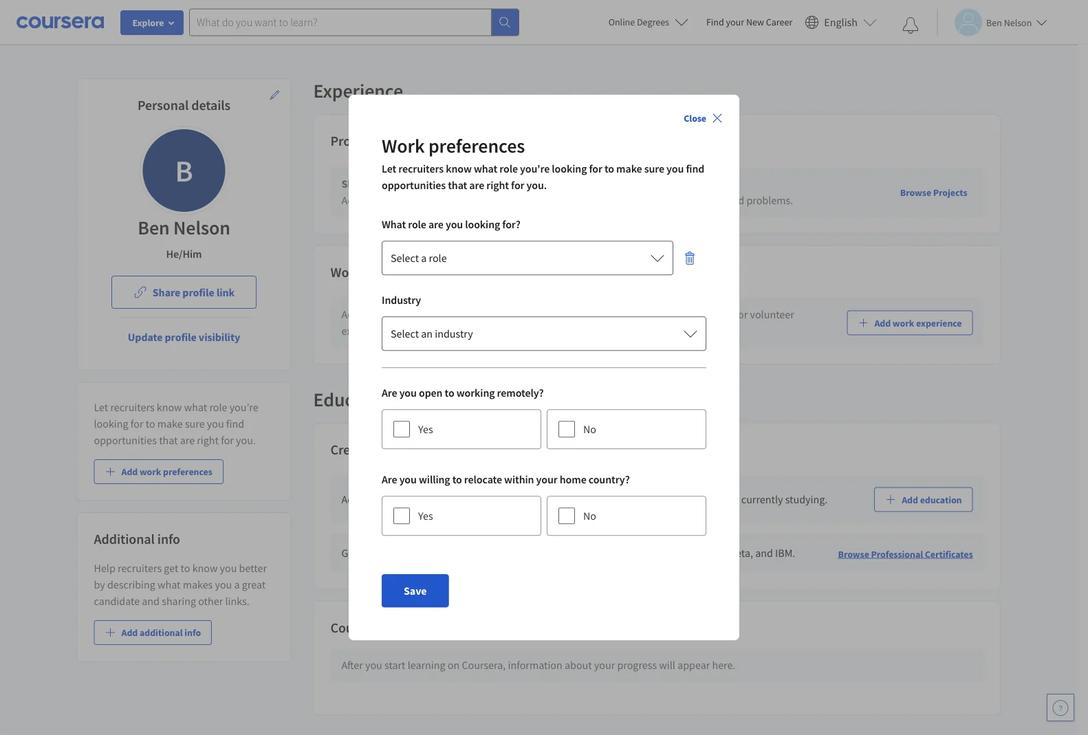 Task type: locate. For each thing, give the bounding box(es) containing it.
progress
[[618, 659, 657, 672]]

1 vertical spatial that
[[159, 434, 178, 447]]

relevant
[[547, 177, 587, 191]]

0 vertical spatial you're
[[518, 308, 547, 322]]

here. right the "appear"
[[713, 659, 736, 672]]

0 vertical spatial projects
[[331, 132, 378, 150]]

a up links.
[[234, 578, 240, 592]]

1 vertical spatial select
[[391, 327, 419, 341]]

1 horizontal spatial with
[[504, 177, 526, 191]]

1 vertical spatial learning
[[408, 659, 446, 672]]

preferences inside button
[[163, 466, 212, 478]]

0 vertical spatial job-
[[528, 177, 547, 191]]

education
[[313, 388, 396, 412]]

are left open
[[382, 386, 397, 400]]

home
[[560, 473, 587, 487]]

select down past on the top of the page
[[391, 327, 419, 341]]

and left ibm.
[[756, 547, 773, 560]]

make inside let recruiters know what role you're looking for to make sure you find opportunities that are right for you.
[[157, 417, 183, 431]]

2 are from the top
[[382, 473, 397, 487]]

will
[[659, 659, 676, 672]]

0 vertical spatial info
[[157, 531, 180, 548]]

profile left 'link'
[[183, 286, 214, 299]]

are inside group
[[382, 386, 397, 400]]

no for are you open to working remotely?
[[584, 423, 597, 436]]

projects up 'expertise'
[[589, 177, 628, 191]]

profile inside button
[[183, 286, 214, 299]]

let inside let recruiters know what role you're looking for to make sure you find opportunities that are right for you.
[[94, 400, 108, 414]]

0 vertical spatial that
[[448, 179, 467, 193]]

1 vertical spatial profile
[[165, 330, 197, 344]]

0 vertical spatial sure
[[645, 162, 665, 176]]

add for preferences
[[121, 466, 138, 478]]

help center image
[[1053, 700, 1069, 716]]

0 horizontal spatial projects
[[362, 194, 399, 208]]

work inside work preferences let recruiters know what role you're looking for to make sure you find opportunities that are right for you.
[[382, 134, 425, 158]]

work inside add work preferences button
[[140, 466, 161, 478]]

0 vertical spatial make
[[617, 162, 642, 176]]

yes inside are you open to working remotely? group
[[418, 423, 433, 436]]

to up 'expertise'
[[605, 162, 615, 176]]

0 horizontal spatial here.
[[485, 308, 508, 322]]

select inside button
[[391, 251, 419, 265]]

sure up add work preferences
[[185, 417, 205, 431]]

no
[[584, 423, 597, 436], [584, 509, 597, 523]]

0 vertical spatial here.
[[485, 308, 508, 322]]

start
[[385, 659, 406, 672]]

candidate
[[94, 595, 140, 608]]

0 vertical spatial browse
[[901, 186, 932, 199]]

starting
[[569, 308, 604, 322]]

1 vertical spatial make
[[157, 417, 183, 431]]

expertise
[[564, 194, 606, 208]]

a
[[421, 251, 427, 265], [234, 578, 240, 592]]

and
[[609, 194, 626, 208], [756, 547, 773, 560], [142, 595, 160, 608]]

or right studied
[[713, 493, 723, 507]]

select
[[391, 251, 419, 265], [391, 327, 419, 341]]

you inside add your past work experience here. if you're just starting out, you can add internships or volunteer experience instead.
[[627, 308, 644, 322]]

sure inside let recruiters know what role you're looking for to make sure you find opportunities that are right for you.
[[185, 417, 205, 431]]

no inside are you open to working remotely? group
[[584, 423, 597, 436]]

world
[[718, 194, 745, 208]]

1 vertical spatial projects
[[362, 194, 399, 208]]

make up ability
[[617, 162, 642, 176]]

if
[[510, 308, 516, 322]]

yes down educational
[[418, 509, 433, 523]]

0 vertical spatial you.
[[527, 179, 547, 193]]

1 horizontal spatial and
[[609, 194, 626, 208]]

to
[[605, 162, 615, 176], [443, 177, 453, 191], [424, 194, 434, 208], [659, 194, 669, 208], [445, 386, 455, 400], [146, 417, 155, 431], [453, 473, 462, 487], [522, 493, 532, 507], [181, 562, 190, 575]]

are you open to working remotely?
[[382, 386, 544, 400]]

2 yes from the top
[[418, 509, 433, 523]]

0 vertical spatial let
[[382, 162, 397, 176]]

1 vertical spatial sure
[[185, 417, 205, 431]]

2 horizontal spatial experience
[[917, 317, 962, 329]]

1 horizontal spatial let
[[382, 162, 397, 176]]

to right willing
[[453, 473, 462, 487]]

None search field
[[189, 9, 520, 36]]

are inside work preferences let recruiters know what role you're looking for to make sure you find opportunities that are right for you.
[[470, 179, 485, 193]]

work left history
[[331, 264, 361, 281]]

are
[[470, 179, 485, 193], [429, 218, 444, 231], [180, 434, 195, 447], [725, 493, 740, 507]]

0 vertical spatial preferences
[[429, 134, 525, 158]]

technical
[[520, 194, 562, 208]]

with down you're
[[504, 177, 526, 191]]

and left ability
[[609, 194, 626, 208]]

right up demonstrate at the left
[[487, 179, 509, 193]]

no up home
[[584, 423, 597, 436]]

1 horizontal spatial right
[[487, 179, 509, 193]]

to inside group
[[445, 386, 455, 400]]

0 horizontal spatial that
[[159, 434, 178, 447]]

showcase your skills to recruiters with job-relevant projects add projects here to demonstrate your technical expertise and ability to solve real-world problems.
[[342, 177, 794, 208]]

and down the describing
[[142, 595, 160, 608]]

1 horizontal spatial work
[[407, 308, 430, 322]]

to right skills
[[443, 177, 453, 191]]

1 vertical spatial what
[[184, 400, 207, 414]]

2 horizontal spatial what
[[474, 162, 498, 176]]

save button
[[382, 575, 449, 608]]

0 horizontal spatial make
[[157, 417, 183, 431]]

past
[[385, 308, 405, 322]]

browse for browse professional certificates
[[838, 548, 870, 560]]

are up add work preferences
[[180, 434, 195, 447]]

0 horizontal spatial learning
[[408, 659, 446, 672]]

your right find
[[726, 16, 745, 28]]

you. inside let recruiters know what role you're looking for to make sure you find opportunities that are right for you.
[[236, 434, 256, 447]]

know up makes
[[192, 562, 218, 575]]

work
[[382, 134, 425, 158], [331, 264, 361, 281]]

with inside the 'showcase your skills to recruiters with job-relevant projects add projects here to demonstrate your technical expertise and ability to solve real-world problems.'
[[504, 177, 526, 191]]

work
[[407, 308, 430, 322], [893, 317, 915, 329], [140, 466, 161, 478]]

studying.
[[786, 493, 828, 507]]

1 are from the top
[[382, 386, 397, 400]]

add for info
[[121, 627, 138, 639]]

0 vertical spatial find
[[686, 162, 705, 176]]

add
[[342, 194, 360, 208], [342, 308, 360, 322], [875, 317, 891, 329], [121, 466, 138, 478], [342, 493, 360, 507], [902, 494, 919, 506], [121, 627, 138, 639]]

select down what at top left
[[391, 251, 419, 265]]

details
[[191, 97, 231, 114]]

1 vertical spatial opportunities
[[94, 434, 157, 447]]

skills
[[416, 177, 441, 191]]

sure inside work preferences let recruiters know what role you're looking for to make sure you find opportunities that are right for you.
[[645, 162, 665, 176]]

0 horizontal spatial what
[[158, 578, 181, 592]]

1 vertical spatial yes
[[418, 509, 433, 523]]

here.
[[485, 308, 508, 322], [713, 659, 736, 672]]

your left educational
[[362, 493, 383, 507]]

or left volunteer
[[738, 308, 748, 322]]

projects down "showcase"
[[362, 194, 399, 208]]

to right open
[[445, 386, 455, 400]]

1 horizontal spatial preferences
[[429, 134, 525, 158]]

no down add your educational background here to let employers know where you studied or are currently studying.
[[584, 509, 597, 523]]

2 horizontal spatial looking
[[552, 162, 587, 176]]

0 vertical spatial with
[[504, 177, 526, 191]]

info right additional
[[185, 627, 201, 639]]

to up add work preferences button at the bottom of the page
[[146, 417, 155, 431]]

an
[[421, 327, 433, 341]]

right up add work preferences
[[197, 434, 219, 447]]

job- down you're
[[528, 177, 547, 191]]

role
[[500, 162, 518, 176], [408, 218, 427, 231], [429, 251, 447, 265], [209, 400, 227, 414]]

to down skills
[[424, 194, 434, 208]]

yes inside are you willing to relocate within your home country? group
[[418, 509, 433, 523]]

make up add work preferences
[[157, 417, 183, 431]]

you left can
[[627, 308, 644, 322]]

what role are you looking for?
[[382, 218, 521, 231]]

1 vertical spatial and
[[756, 547, 773, 560]]

ibm.
[[776, 547, 796, 560]]

your inside find your new career link
[[726, 16, 745, 28]]

learning right first
[[446, 619, 494, 636]]

b
[[175, 151, 193, 190]]

role inside button
[[429, 251, 447, 265]]

work inside add work experience 'button'
[[893, 317, 915, 329]]

work preferences dialog
[[349, 95, 740, 641]]

1 vertical spatial you're
[[230, 400, 258, 414]]

are inside group
[[382, 473, 397, 487]]

0 horizontal spatial sure
[[185, 417, 205, 431]]

you up educational
[[400, 473, 417, 487]]

0 vertical spatial right
[[487, 179, 509, 193]]

1 vertical spatial here
[[499, 493, 520, 507]]

2 no from the top
[[584, 509, 597, 523]]

with left role-
[[406, 547, 426, 560]]

browse inside button
[[901, 186, 932, 199]]

are down demonstrate at the left
[[429, 218, 444, 231]]

sure up ability
[[645, 162, 665, 176]]

0 horizontal spatial work
[[331, 264, 361, 281]]

1 yes from the top
[[418, 423, 433, 436]]

you up other
[[215, 578, 232, 592]]

you up solve
[[667, 162, 684, 176]]

about
[[565, 659, 592, 672]]

delete image
[[683, 251, 697, 265]]

1 vertical spatial looking
[[465, 218, 500, 231]]

add your educational background here to let employers know where you studied or are currently studying.
[[342, 493, 828, 507]]

0 vertical spatial learning
[[446, 619, 494, 636]]

0 horizontal spatial let
[[94, 400, 108, 414]]

1 horizontal spatial find
[[686, 162, 705, 176]]

you're inside let recruiters know what role you're looking for to make sure you find opportunities that are right for you.
[[230, 400, 258, 414]]

1 vertical spatial projects
[[934, 186, 968, 199]]

are inside let recruiters know what role you're looking for to make sure you find opportunities that are right for you.
[[180, 434, 195, 447]]

1 no from the top
[[584, 423, 597, 436]]

opportunities up add work preferences button at the bottom of the page
[[94, 434, 157, 447]]

1 vertical spatial or
[[713, 493, 723, 507]]

are up demonstrate at the left
[[470, 179, 485, 193]]

with
[[504, 177, 526, 191], [406, 547, 426, 560]]

internships
[[685, 308, 736, 322]]

great
[[242, 578, 266, 592]]

0 horizontal spatial preferences
[[163, 466, 212, 478]]

1 horizontal spatial that
[[448, 179, 467, 193]]

you left open
[[400, 386, 417, 400]]

opportunities up what at top left
[[382, 179, 446, 193]]

0 horizontal spatial and
[[142, 595, 160, 608]]

work inside add your past work experience here. if you're just starting out, you can add internships or volunteer experience instead.
[[407, 308, 430, 322]]

you right where
[[657, 493, 674, 507]]

0 horizontal spatial projects
[[331, 132, 378, 150]]

here down skills
[[401, 194, 422, 208]]

0 horizontal spatial work
[[140, 466, 161, 478]]

recruiters inside let recruiters know what role you're looking for to make sure you find opportunities that are right for you.
[[110, 400, 155, 414]]

0 horizontal spatial opportunities
[[94, 434, 157, 447]]

personal details
[[138, 97, 231, 114]]

you inside let recruiters know what role you're looking for to make sure you find opportunities that are right for you.
[[207, 417, 224, 431]]

looking inside work preferences let recruiters know what role you're looking for to make sure you find opportunities that are right for you.
[[552, 162, 587, 176]]

1 vertical spatial you.
[[236, 434, 256, 447]]

looking inside let recruiters know what role you're looking for to make sure you find opportunities that are right for you.
[[94, 417, 128, 431]]

info up get
[[157, 531, 180, 548]]

that up demonstrate at the left
[[448, 179, 467, 193]]

remotely?
[[497, 386, 544, 400]]

1 vertical spatial no
[[584, 509, 597, 523]]

opportunities inside let recruiters know what role you're looking for to make sure you find opportunities that are right for you.
[[94, 434, 157, 447]]

1 select from the top
[[391, 251, 419, 265]]

0 horizontal spatial with
[[406, 547, 426, 560]]

1 horizontal spatial projects
[[589, 177, 628, 191]]

0 vertical spatial what
[[474, 162, 498, 176]]

find
[[707, 16, 724, 28]]

find inside let recruiters know what role you're looking for to make sure you find opportunities that are right for you.
[[226, 417, 244, 431]]

1 vertical spatial find
[[226, 417, 244, 431]]

1 horizontal spatial browse
[[901, 186, 932, 199]]

projects
[[331, 132, 378, 150], [934, 186, 968, 199]]

industry-
[[542, 547, 584, 560]]

professional
[[872, 548, 924, 560]]

1 horizontal spatial make
[[617, 162, 642, 176]]

0 vertical spatial and
[[609, 194, 626, 208]]

you. inside work preferences let recruiters know what role you're looking for to make sure you find opportunities that are right for you.
[[527, 179, 547, 193]]

looking up relevant
[[552, 162, 587, 176]]

to right get
[[181, 562, 190, 575]]

additional info
[[94, 531, 180, 548]]

job- right get
[[360, 547, 378, 560]]

no inside are you willing to relocate within your home country? group
[[584, 509, 597, 523]]

0 horizontal spatial looking
[[94, 417, 128, 431]]

right inside work preferences let recruiters know what role you're looking for to make sure you find opportunities that are right for you.
[[487, 179, 509, 193]]

add for experience
[[875, 317, 891, 329]]

1 vertical spatial preferences
[[163, 466, 212, 478]]

yes for open
[[418, 423, 433, 436]]

job-
[[528, 177, 547, 191], [360, 547, 378, 560]]

coursera,
[[462, 659, 506, 672]]

0 horizontal spatial browse
[[838, 548, 870, 560]]

you inside group
[[400, 386, 417, 400]]

0 horizontal spatial here
[[401, 194, 422, 208]]

2 vertical spatial looking
[[94, 417, 128, 431]]

you're
[[518, 308, 547, 322], [230, 400, 258, 414]]

that up add work preferences
[[159, 434, 178, 447]]

ability
[[629, 194, 657, 208]]

learning for first
[[446, 619, 494, 636]]

here down are you willing to relocate within your home country?
[[499, 493, 520, 507]]

preferences up demonstrate at the left
[[429, 134, 525, 158]]

a right history
[[421, 251, 427, 265]]

know up add work preferences
[[157, 400, 182, 414]]

1 horizontal spatial you're
[[518, 308, 547, 322]]

add inside add additional info button
[[121, 627, 138, 639]]

get
[[342, 547, 358, 560]]

that inside work preferences let recruiters know what role you're looking for to make sure you find opportunities that are right for you.
[[448, 179, 467, 193]]

1 horizontal spatial sure
[[645, 162, 665, 176]]

industry
[[435, 327, 473, 341]]

what inside work preferences let recruiters know what role you're looking for to make sure you find opportunities that are right for you.
[[474, 162, 498, 176]]

you're inside add your past work experience here. if you're just starting out, you can add internships or volunteer experience instead.
[[518, 308, 547, 322]]

update profile visibility
[[128, 330, 240, 344]]

profile right update on the left of page
[[165, 330, 197, 344]]

a inside button
[[421, 251, 427, 265]]

here. left if
[[485, 308, 508, 322]]

2 horizontal spatial work
[[893, 317, 915, 329]]

0 horizontal spatial a
[[234, 578, 240, 592]]

add inside add work preferences button
[[121, 466, 138, 478]]

yes down open
[[418, 423, 433, 436]]

you're
[[520, 162, 550, 176]]

1 horizontal spatial job-
[[528, 177, 547, 191]]

industry
[[382, 293, 421, 307]]

what inside let recruiters know what role you're looking for to make sure you find opportunities that are right for you.
[[184, 400, 207, 414]]

1 horizontal spatial a
[[421, 251, 427, 265]]

0 horizontal spatial you're
[[230, 400, 258, 414]]

0 vertical spatial opportunities
[[382, 179, 446, 193]]

add inside add your past work experience here. if you're just starting out, you can add internships or volunteer experience instead.
[[342, 308, 360, 322]]

your inside add your past work experience here. if you're just starting out, you can add internships or volunteer experience instead.
[[362, 308, 383, 322]]

1 vertical spatial job-
[[360, 547, 378, 560]]

preferences down let recruiters know what role you're looking for to make sure you find opportunities that are right for you.
[[163, 466, 212, 478]]

looking up add work preferences button at the bottom of the page
[[94, 417, 128, 431]]

preferences inside work preferences let recruiters know what role you're looking for to make sure you find opportunities that are right for you.
[[429, 134, 525, 158]]

are for are you willing to relocate within your home country?
[[382, 473, 397, 487]]

information
[[508, 659, 563, 672]]

add inside add work experience 'button'
[[875, 317, 891, 329]]

work preferences let recruiters know what role you're looking for to make sure you find opportunities that are right for you.
[[382, 134, 705, 193]]

0 horizontal spatial find
[[226, 417, 244, 431]]

1 vertical spatial a
[[234, 578, 240, 592]]

1 horizontal spatial you.
[[527, 179, 547, 193]]

1 horizontal spatial projects
[[934, 186, 968, 199]]

0 vertical spatial a
[[421, 251, 427, 265]]

experience inside 'button'
[[917, 317, 962, 329]]

work up skills
[[382, 134, 425, 158]]

2 vertical spatial and
[[142, 595, 160, 608]]

your up the let
[[536, 473, 558, 487]]

your
[[726, 16, 745, 28], [392, 177, 414, 191], [497, 194, 518, 208], [362, 308, 383, 322], [536, 473, 558, 487], [362, 493, 383, 507], [594, 659, 615, 672]]

select inside "button"
[[391, 327, 419, 341]]

yes
[[418, 423, 433, 436], [418, 509, 433, 523]]

1 horizontal spatial info
[[185, 627, 201, 639]]

learning left on
[[408, 659, 446, 672]]

work for add work experience
[[893, 317, 915, 329]]

0 vertical spatial profile
[[183, 286, 214, 299]]

here. inside add your past work experience here. if you're just starting out, you can add internships or volunteer experience instead.
[[485, 308, 508, 322]]

profile inside 'button'
[[165, 330, 197, 344]]

know up demonstrate at the left
[[446, 162, 472, 176]]

0 vertical spatial no
[[584, 423, 597, 436]]

looking left for?
[[465, 218, 500, 231]]

1 vertical spatial are
[[382, 473, 397, 487]]

country?
[[589, 473, 630, 487]]

your left past on the top of the page
[[362, 308, 383, 322]]

0 vertical spatial here
[[401, 194, 422, 208]]

1 vertical spatial right
[[197, 434, 219, 447]]

to left solve
[[659, 194, 669, 208]]

and inside help recruiters get to know you better by describing what makes you a great candidate and sharing other links.
[[142, 595, 160, 608]]

1 horizontal spatial or
[[738, 308, 748, 322]]

you up add work preferences
[[207, 417, 224, 431]]

let
[[382, 162, 397, 176], [94, 400, 108, 414]]

1 horizontal spatial work
[[382, 134, 425, 158]]

willing
[[419, 473, 450, 487]]

2 select from the top
[[391, 327, 419, 341]]

or inside add your past work experience here. if you're just starting out, you can add internships or volunteer experience instead.
[[738, 308, 748, 322]]

you.
[[527, 179, 547, 193], [236, 434, 256, 447]]

find your new career
[[707, 16, 793, 28]]

what
[[474, 162, 498, 176], [184, 400, 207, 414], [158, 578, 181, 592]]

ben nelson
[[138, 216, 230, 240]]

edit image
[[269, 89, 280, 100]]

are up educational
[[382, 473, 397, 487]]



Task type: vqa. For each thing, say whether or not it's contained in the screenshot.
right
yes



Task type: describe. For each thing, give the bounding box(es) containing it.
profile for share
[[183, 286, 214, 299]]

add for past
[[342, 308, 360, 322]]

get job-ready with role-based training from industry-leading companies like google, meta, and ibm.
[[342, 547, 796, 560]]

on
[[448, 659, 460, 672]]

work for preferences
[[382, 134, 425, 158]]

Select an industry button
[[382, 317, 707, 351]]

sharing
[[162, 595, 196, 608]]

where
[[626, 493, 655, 507]]

help
[[94, 562, 115, 575]]

know inside help recruiters get to know you better by describing what makes you a great candidate and sharing other links.
[[192, 562, 218, 575]]

relocate
[[464, 473, 502, 487]]

like
[[672, 547, 689, 560]]

let
[[534, 493, 546, 507]]

save
[[404, 584, 427, 598]]

to inside group
[[453, 473, 462, 487]]

can
[[646, 308, 662, 322]]

you inside work preferences let recruiters know what role you're looking for to make sure you find opportunities that are right for you.
[[667, 162, 684, 176]]

career
[[766, 16, 793, 28]]

help recruiters get to know you better by describing what makes you a great candidate and sharing other links.
[[94, 562, 267, 608]]

yes for willing
[[418, 509, 433, 523]]

know down country?
[[599, 493, 624, 507]]

recruiters inside work preferences let recruiters know what role you're looking for to make sure you find opportunities that are right for you.
[[399, 162, 444, 176]]

you inside group
[[400, 473, 417, 487]]

browse professional certificates link
[[838, 548, 973, 560]]

0 horizontal spatial info
[[157, 531, 180, 548]]

are left currently
[[725, 493, 740, 507]]

leading
[[584, 547, 618, 560]]

1 horizontal spatial here
[[499, 493, 520, 507]]

problems.
[[747, 194, 794, 208]]

volunteer
[[750, 308, 795, 322]]

role inside work preferences let recruiters know what role you're looking for to make sure you find opportunities that are right for you.
[[500, 162, 518, 176]]

background
[[442, 493, 497, 507]]

he/him
[[166, 247, 202, 261]]

are you open to working remotely? group
[[382, 385, 707, 455]]

select for select a role
[[391, 251, 419, 265]]

are for are you open to working remotely?
[[382, 386, 397, 400]]

studied
[[676, 493, 711, 507]]

your right the about
[[594, 659, 615, 672]]

opportunities inside work preferences let recruiters know what role you're looking for to make sure you find opportunities that are right for you.
[[382, 179, 446, 193]]

recruiters inside help recruiters get to know you better by describing what makes you a great candidate and sharing other links.
[[118, 562, 162, 575]]

let inside work preferences let recruiters know what role you're looking for to make sure you find opportunities that are right for you.
[[382, 162, 397, 176]]

you left start
[[365, 659, 382, 672]]

make inside work preferences let recruiters know what role you're looking for to make sure you find opportunities that are right for you.
[[617, 162, 642, 176]]

just
[[550, 308, 566, 322]]

what inside help recruiters get to know you better by describing what makes you a great candidate and sharing other links.
[[158, 578, 181, 592]]

better
[[239, 562, 267, 575]]

that inside let recruiters know what role you're looking for to make sure you find opportunities that are right for you.
[[159, 434, 178, 447]]

to inside help recruiters get to know you better by describing what makes you a great candidate and sharing other links.
[[181, 562, 190, 575]]

work history
[[331, 264, 405, 281]]

first
[[420, 619, 443, 636]]

no for are you willing to relocate within your home country?
[[584, 509, 597, 523]]

your up for?
[[497, 194, 518, 208]]

english
[[825, 15, 858, 29]]

recruiters inside the 'showcase your skills to recruiters with job-relevant projects add projects here to demonstrate your technical expertise and ability to solve real-world problems.'
[[455, 177, 502, 191]]

1 vertical spatial with
[[406, 547, 426, 560]]

1 horizontal spatial here.
[[713, 659, 736, 672]]

after
[[342, 659, 363, 672]]

experience
[[313, 79, 403, 103]]

other
[[198, 595, 223, 608]]

add for educational
[[342, 493, 360, 507]]

working
[[457, 386, 495, 400]]

out,
[[606, 308, 624, 322]]

projects inside button
[[934, 186, 968, 199]]

show notifications image
[[903, 17, 919, 34]]

coursera
[[331, 619, 383, 636]]

describing
[[107, 578, 155, 592]]

currently
[[742, 493, 783, 507]]

1 horizontal spatial experience
[[432, 308, 482, 322]]

browse projects
[[901, 186, 968, 199]]

open
[[419, 386, 443, 400]]

real-
[[697, 194, 718, 208]]

certificates
[[925, 548, 973, 560]]

1 horizontal spatial looking
[[465, 218, 500, 231]]

0 horizontal spatial experience
[[342, 325, 392, 338]]

work for add work preferences
[[140, 466, 161, 478]]

additional
[[94, 531, 155, 548]]

select a role
[[391, 251, 447, 265]]

ready
[[378, 547, 404, 560]]

update profile visibility button
[[117, 321, 251, 354]]

to inside work preferences let recruiters know what role you're looking for to make sure you find opportunities that are right for you.
[[605, 162, 615, 176]]

links.
[[225, 595, 250, 608]]

visibility
[[199, 330, 240, 344]]

close
[[684, 112, 707, 124]]

find inside work preferences let recruiters know what role you're looking for to make sure you find opportunities that are right for you.
[[686, 162, 705, 176]]

makes
[[183, 578, 213, 592]]

learning for start
[[408, 659, 446, 672]]

add inside the 'showcase your skills to recruiters with job-relevant projects add projects here to demonstrate your technical expertise and ability to solve real-world problems.'
[[342, 194, 360, 208]]

info inside button
[[185, 627, 201, 639]]

know inside work preferences let recruiters know what role you're looking for to make sure you find opportunities that are right for you.
[[446, 162, 472, 176]]

browse projects button
[[895, 180, 973, 205]]

add your past work experience here. if you're just starting out, you can add internships or volunteer experience instead.
[[342, 308, 795, 338]]

add inside add education button
[[902, 494, 919, 506]]

work for history
[[331, 264, 361, 281]]

update
[[128, 330, 163, 344]]

0 horizontal spatial job-
[[360, 547, 378, 560]]

companies
[[620, 547, 670, 560]]

demonstrate
[[436, 194, 495, 208]]

based
[[450, 547, 478, 560]]

for?
[[503, 218, 521, 231]]

and inside the 'showcase your skills to recruiters with job-relevant projects add projects here to demonstrate your technical expertise and ability to solve real-world problems.'
[[609, 194, 626, 208]]

Select a role button
[[382, 241, 674, 275]]

english button
[[800, 0, 883, 45]]

to left the let
[[522, 493, 532, 507]]

add education
[[902, 494, 962, 506]]

profile for update
[[165, 330, 197, 344]]

know inside let recruiters know what role you're looking for to make sure you find opportunities that are right for you.
[[157, 400, 182, 414]]

add work preferences button
[[94, 460, 223, 484]]

solve
[[671, 194, 695, 208]]

after you start learning on coursera, information about your progress will appear here.
[[342, 659, 736, 672]]

job- inside the 'showcase your skills to recruiters with job-relevant projects add projects here to demonstrate your technical expertise and ability to solve real-world problems.'
[[528, 177, 547, 191]]

close button
[[679, 106, 729, 131]]

a inside help recruiters get to know you better by describing what makes you a great candidate and sharing other links.
[[234, 578, 240, 592]]

educational
[[385, 493, 440, 507]]

add work experience
[[875, 317, 962, 329]]

your left skills
[[392, 177, 414, 191]]

role inside let recruiters know what role you're looking for to make sure you find opportunities that are right for you.
[[209, 400, 227, 414]]

you left better
[[220, 562, 237, 575]]

your inside are you willing to relocate within your home country? group
[[536, 473, 558, 487]]

to inside let recruiters know what role you're looking for to make sure you find opportunities that are right for you.
[[146, 417, 155, 431]]

browse professional certificates
[[838, 548, 973, 560]]

new
[[747, 16, 765, 28]]

browse for browse projects
[[901, 186, 932, 199]]

appear
[[678, 659, 710, 672]]

share profile link button
[[111, 276, 257, 309]]

select for select an industry
[[391, 327, 419, 341]]

share profile link
[[153, 286, 235, 299]]

get
[[164, 562, 178, 575]]

0 vertical spatial projects
[[589, 177, 628, 191]]

instead.
[[394, 325, 430, 338]]

add additional info
[[121, 627, 201, 639]]

skills-
[[386, 619, 420, 636]]

coursera image
[[17, 11, 104, 33]]

add work experience button
[[847, 311, 973, 336]]

you down demonstrate at the left
[[446, 218, 463, 231]]

link
[[217, 286, 235, 299]]

are you willing to relocate within your home country? group
[[382, 472, 707, 542]]

from
[[518, 547, 540, 560]]

showcase
[[342, 177, 389, 191]]

here inside the 'showcase your skills to recruiters with job-relevant projects add projects here to demonstrate your technical expertise and ability to solve real-world problems.'
[[401, 194, 422, 208]]

ben
[[138, 216, 170, 240]]

right inside let recruiters know what role you're looking for to make sure you find opportunities that are right for you.
[[197, 434, 219, 447]]

by
[[94, 578, 105, 592]]



